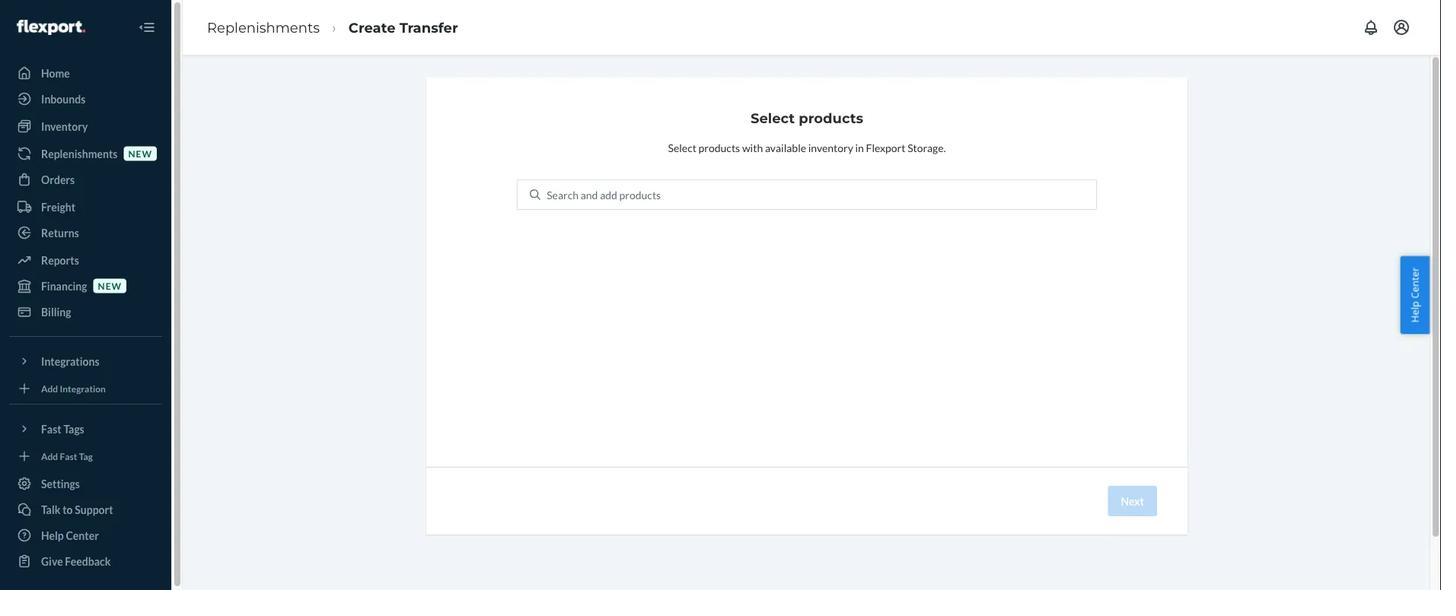 Task type: locate. For each thing, give the bounding box(es) containing it.
with
[[742, 141, 763, 154]]

0 horizontal spatial help
[[41, 529, 64, 542]]

create transfer link
[[348, 19, 458, 36]]

add for add fast tag
[[41, 451, 58, 462]]

add
[[41, 383, 58, 394], [41, 451, 58, 462]]

orders link
[[9, 167, 162, 192]]

give feedback
[[41, 555, 111, 568]]

2 vertical spatial products
[[619, 188, 661, 201]]

select
[[751, 110, 795, 126], [668, 141, 696, 154]]

freight link
[[9, 195, 162, 219]]

help center inside button
[[1408, 268, 1422, 323]]

transfer
[[399, 19, 458, 36]]

1 horizontal spatial select
[[751, 110, 795, 126]]

flexport
[[866, 141, 905, 154]]

fast inside dropdown button
[[41, 423, 61, 436]]

1 vertical spatial fast
[[60, 451, 77, 462]]

integrations
[[41, 355, 99, 368]]

help center button
[[1400, 256, 1430, 334]]

help center
[[1408, 268, 1422, 323], [41, 529, 99, 542]]

fast left tag on the bottom left of page
[[60, 451, 77, 462]]

new for replenishments
[[128, 148, 152, 159]]

0 vertical spatial help
[[1408, 301, 1422, 323]]

1 horizontal spatial products
[[699, 141, 740, 154]]

1 vertical spatial help center
[[41, 529, 99, 542]]

0 vertical spatial products
[[799, 110, 863, 126]]

1 vertical spatial add
[[41, 451, 58, 462]]

1 horizontal spatial replenishments
[[207, 19, 320, 36]]

next
[[1121, 495, 1144, 508]]

new up orders link
[[128, 148, 152, 159]]

breadcrumbs navigation
[[195, 5, 470, 50]]

0 horizontal spatial select
[[668, 141, 696, 154]]

0 horizontal spatial new
[[98, 280, 122, 292]]

products for select products with available inventory in flexport storage.
[[699, 141, 740, 154]]

0 vertical spatial help center
[[1408, 268, 1422, 323]]

replenishments
[[207, 19, 320, 36], [41, 147, 118, 160]]

support
[[75, 504, 113, 517]]

add integration link
[[9, 380, 162, 398]]

help
[[1408, 301, 1422, 323], [41, 529, 64, 542]]

2 horizontal spatial products
[[799, 110, 863, 126]]

search image
[[530, 190, 541, 200]]

select up available
[[751, 110, 795, 126]]

select for select products with available inventory in flexport storage.
[[668, 141, 696, 154]]

0 vertical spatial fast
[[41, 423, 61, 436]]

1 vertical spatial replenishments
[[41, 147, 118, 160]]

storage.
[[908, 141, 946, 154]]

0 vertical spatial select
[[751, 110, 795, 126]]

0 vertical spatial center
[[1408, 268, 1422, 299]]

center inside "help center" button
[[1408, 268, 1422, 299]]

0 horizontal spatial help center
[[41, 529, 99, 542]]

talk to support button
[[9, 498, 162, 522]]

next button
[[1108, 486, 1157, 517]]

products up inventory
[[799, 110, 863, 126]]

and
[[581, 188, 598, 201]]

open notifications image
[[1362, 18, 1380, 37]]

0 horizontal spatial center
[[66, 529, 99, 542]]

new
[[128, 148, 152, 159], [98, 280, 122, 292]]

in
[[855, 141, 864, 154]]

center
[[1408, 268, 1422, 299], [66, 529, 99, 542]]

billing
[[41, 306, 71, 319]]

products right add
[[619, 188, 661, 201]]

1 horizontal spatial center
[[1408, 268, 1422, 299]]

add up 'settings' at the bottom of the page
[[41, 451, 58, 462]]

inventory
[[41, 120, 88, 133]]

add integration
[[41, 383, 106, 394]]

fast left tags
[[41, 423, 61, 436]]

select products with available inventory in flexport storage.
[[668, 141, 946, 154]]

select left with
[[668, 141, 696, 154]]

0 vertical spatial add
[[41, 383, 58, 394]]

inventory
[[808, 141, 853, 154]]

2 add from the top
[[41, 451, 58, 462]]

0 vertical spatial new
[[128, 148, 152, 159]]

inventory link
[[9, 114, 162, 139]]

settings
[[41, 478, 80, 491]]

products left with
[[699, 141, 740, 154]]

feedback
[[65, 555, 111, 568]]

1 vertical spatial new
[[98, 280, 122, 292]]

financing
[[41, 280, 87, 293]]

1 add from the top
[[41, 383, 58, 394]]

reports link
[[9, 248, 162, 273]]

products
[[799, 110, 863, 126], [699, 141, 740, 154], [619, 188, 661, 201]]

1 vertical spatial center
[[66, 529, 99, 542]]

create
[[348, 19, 396, 36]]

integrations button
[[9, 349, 162, 374]]

1 vertical spatial select
[[668, 141, 696, 154]]

add left integration
[[41, 383, 58, 394]]

1 vertical spatial products
[[699, 141, 740, 154]]

open account menu image
[[1392, 18, 1411, 37]]

integration
[[60, 383, 106, 394]]

new down reports link
[[98, 280, 122, 292]]

fast tags
[[41, 423, 84, 436]]

1 horizontal spatial new
[[128, 148, 152, 159]]

1 horizontal spatial help
[[1408, 301, 1422, 323]]

fast
[[41, 423, 61, 436], [60, 451, 77, 462]]

1 horizontal spatial help center
[[1408, 268, 1422, 323]]

0 vertical spatial replenishments
[[207, 19, 320, 36]]



Task type: describe. For each thing, give the bounding box(es) containing it.
give
[[41, 555, 63, 568]]

returns link
[[9, 221, 162, 245]]

add fast tag link
[[9, 448, 162, 466]]

help inside button
[[1408, 301, 1422, 323]]

new for financing
[[98, 280, 122, 292]]

fast tags button
[[9, 417, 162, 442]]

add
[[600, 188, 617, 201]]

give feedback button
[[9, 550, 162, 574]]

to
[[63, 504, 73, 517]]

select for select products
[[751, 110, 795, 126]]

0 horizontal spatial replenishments
[[41, 147, 118, 160]]

available
[[765, 141, 806, 154]]

flexport logo image
[[17, 20, 85, 35]]

replenishments link
[[207, 19, 320, 36]]

reports
[[41, 254, 79, 267]]

search
[[547, 188, 579, 201]]

replenishments inside breadcrumbs 'navigation'
[[207, 19, 320, 36]]

tags
[[64, 423, 84, 436]]

select products
[[751, 110, 863, 126]]

search and add products
[[547, 188, 661, 201]]

billing link
[[9, 300, 162, 324]]

create transfer
[[348, 19, 458, 36]]

close navigation image
[[138, 18, 156, 37]]

talk to support
[[41, 504, 113, 517]]

center inside help center link
[[66, 529, 99, 542]]

talk
[[41, 504, 60, 517]]

products for select products
[[799, 110, 863, 126]]

tag
[[79, 451, 93, 462]]

help center link
[[9, 524, 162, 548]]

returns
[[41, 226, 79, 239]]

orders
[[41, 173, 75, 186]]

1 vertical spatial help
[[41, 529, 64, 542]]

add fast tag
[[41, 451, 93, 462]]

settings link
[[9, 472, 162, 496]]

inbounds link
[[9, 87, 162, 111]]

0 horizontal spatial products
[[619, 188, 661, 201]]

inbounds
[[41, 92, 85, 105]]

home
[[41, 67, 70, 80]]

home link
[[9, 61, 162, 85]]

add for add integration
[[41, 383, 58, 394]]

freight
[[41, 201, 75, 214]]



Task type: vqa. For each thing, say whether or not it's contained in the screenshot.
results associated with the bottommost 25 Results Per Page option
no



